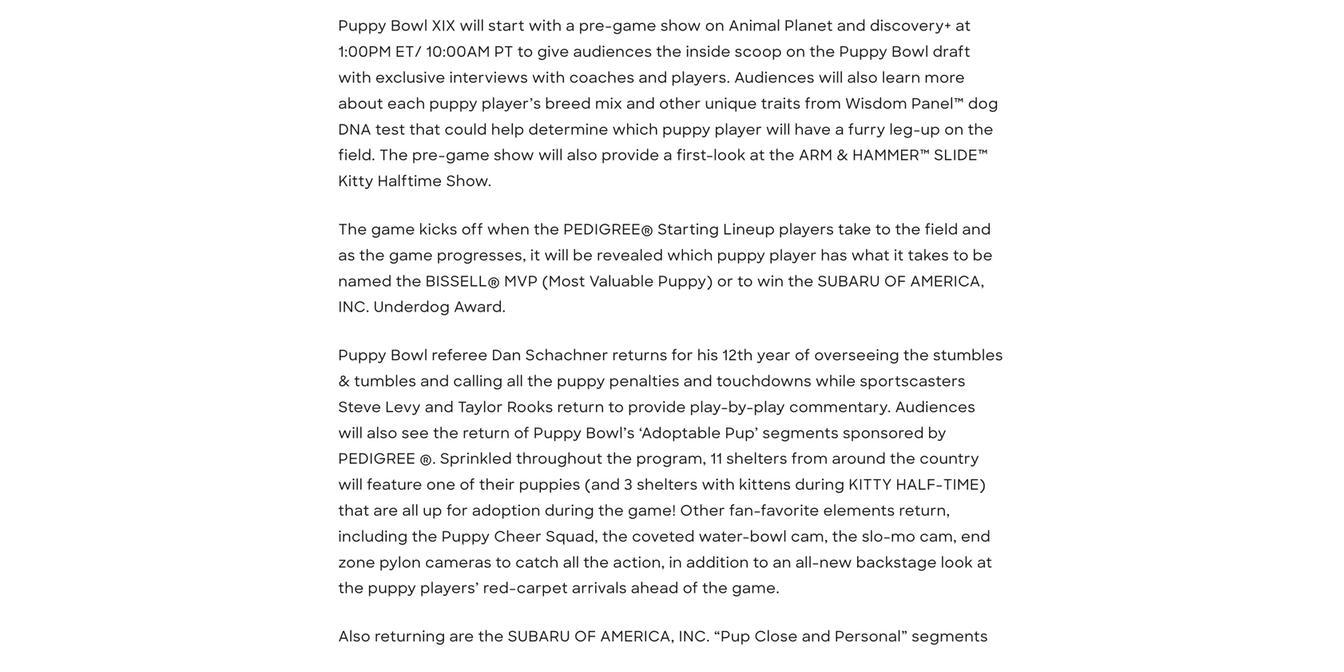 Task type: vqa. For each thing, say whether or not it's contained in the screenshot.
'about'
yes



Task type: locate. For each thing, give the bounding box(es) containing it.
return,
[[899, 501, 950, 520]]

of
[[884, 272, 906, 291], [575, 627, 596, 646]]

cam, up all-
[[791, 527, 828, 546]]

game down "kicks"
[[389, 246, 433, 265]]

2 vertical spatial on
[[945, 120, 964, 139]]

of inside also returning are the subaru of america, inc. "pup close and personal" segments that share the back stories of the adorable star athletes. viewers will meet cooper,
[[547, 653, 562, 655]]

taylor
[[458, 398, 503, 417]]

the game kicks off when the pedigree® starting lineup players take to the field and as the game progresses, it will be revealed which puppy player has what it takes to be named the bissell® mvp (most valuable puppy) or to win the subaru of america, inc. underdog award.
[[338, 220, 993, 317]]

0 vertical spatial which
[[613, 120, 659, 139]]

and right field in the top of the page
[[962, 220, 991, 239]]

1 vertical spatial look
[[941, 553, 973, 572]]

show up inside at the top right of the page
[[661, 17, 701, 35]]

show.
[[446, 172, 492, 191]]

look inside puppy bowl referee dan schachner returns for his 12th year of overseeing the stumbles & tumbles and calling all the puppy penalties and touchdowns while sportscasters steve levy and taylor rooks return to provide play-by-play commentary. audiences will also see the return of puppy bowl's 'adoptable pup' segments sponsored by pedigree ®. sprinkled throughout the program, 11 shelters from around the country will feature one of their puppies (and 3 shelters with kittens during kitty half-time) that are all up for adoption during the game! other fan-favorite elements return, including the puppy cheer squad, the coveted water-bowl cam, the slo-mo cam, end zone pylon cameras to catch all the action, in addition to an all-new backstage look at the puppy players' red-carpet arrivals ahead of the game.
[[941, 553, 973, 572]]

discovery+
[[870, 17, 952, 35]]

be up (most
[[573, 246, 593, 265]]

the inside the game kicks off when the pedigree® starting lineup players take to the field and as the game progresses, it will be revealed which puppy player has what it takes to be named the bissell® mvp (most valuable puppy) or to win the subaru of america, inc. underdog award.
[[338, 220, 367, 239]]

learn
[[882, 68, 921, 87]]

on down planet
[[786, 42, 806, 61]]

1 horizontal spatial look
[[941, 553, 973, 572]]

audiences for unique
[[734, 68, 815, 87]]

1 it from the left
[[530, 246, 541, 265]]

2 horizontal spatial on
[[945, 120, 964, 139]]

shelters down the program,
[[637, 475, 698, 494]]

kittens
[[739, 475, 791, 494]]

®.
[[420, 450, 436, 468]]

what
[[852, 246, 890, 265]]

shelters
[[727, 450, 788, 468], [637, 475, 698, 494]]

inc.
[[338, 298, 370, 317], [679, 627, 710, 646]]

slo-
[[862, 527, 891, 546]]

0 horizontal spatial america,
[[600, 627, 675, 646]]

be right the takes
[[973, 246, 993, 265]]

could
[[445, 120, 487, 139]]

of right stories
[[547, 653, 562, 655]]

audiences up by
[[895, 398, 976, 417]]

cooper,
[[910, 653, 971, 655]]

all down dan
[[507, 372, 524, 391]]

halftime
[[378, 172, 442, 191]]

1 horizontal spatial it
[[894, 246, 904, 265]]

1 horizontal spatial of
[[884, 272, 906, 291]]

by-
[[729, 398, 754, 417]]

1 vertical spatial are
[[450, 627, 474, 646]]

up
[[921, 120, 941, 139], [423, 501, 443, 520]]

wisdom
[[845, 94, 908, 113]]

2 horizontal spatial also
[[847, 68, 878, 87]]

one
[[427, 475, 456, 494]]

at inside puppy bowl referee dan schachner returns for his 12th year of overseeing the stumbles & tumbles and calling all the puppy penalties and touchdowns while sportscasters steve levy and taylor rooks return to provide play-by-play commentary. audiences will also see the return of puppy bowl's 'adoptable pup' segments sponsored by pedigree ®. sprinkled throughout the program, 11 shelters from around the country will feature one of their puppies (and 3 shelters with kittens during kitty half-time) that are all up for adoption during the game! other fan-favorite elements return, including the puppy cheer squad, the coveted water-bowl cam, the slo-mo cam, end zone pylon cameras to catch all the action, in addition to an all-new backstage look at the puppy players' red-carpet arrivals ahead of the game.
[[977, 553, 993, 572]]

also up pedigree
[[367, 424, 398, 442]]

return
[[557, 398, 605, 417], [463, 424, 510, 442]]

0 horizontal spatial inc.
[[338, 298, 370, 317]]

1 vertical spatial the
[[338, 220, 367, 239]]

1 horizontal spatial &
[[837, 146, 849, 165]]

during
[[795, 475, 845, 494], [545, 501, 595, 520]]

bowl's
[[586, 424, 635, 442]]

0 vertical spatial &
[[837, 146, 849, 165]]

will
[[460, 17, 484, 35], [819, 68, 844, 87], [766, 120, 791, 139], [538, 146, 563, 165], [544, 246, 569, 265], [338, 424, 363, 442], [338, 475, 363, 494], [837, 653, 861, 655]]

from left "around"
[[792, 450, 828, 468]]

are down feature
[[374, 501, 398, 520]]

1 horizontal spatial segments
[[912, 627, 988, 646]]

segments inside puppy bowl referee dan schachner returns for his 12th year of overseeing the stumbles & tumbles and calling all the puppy penalties and touchdowns while sportscasters steve levy and taylor rooks return to provide play-by-play commentary. audiences will also see the return of puppy bowl's 'adoptable pup' segments sponsored by pedigree ®. sprinkled throughout the program, 11 shelters from around the country will feature one of their puppies (and 3 shelters with kittens during kitty half-time) that are all up for adoption during the game! other fan-favorite elements return, including the puppy cheer squad, the coveted water-bowl cam, the slo-mo cam, end zone pylon cameras to catch all the action, in addition to an all-new backstage look at the puppy players' red-carpet arrivals ahead of the game.
[[763, 424, 839, 442]]

0 horizontal spatial show
[[494, 146, 535, 165]]

to right or
[[738, 272, 753, 291]]

1 vertical spatial &
[[338, 372, 350, 391]]

the down the returning
[[420, 653, 446, 655]]

2 vertical spatial bowl
[[391, 346, 428, 365]]

2 horizontal spatial a
[[835, 120, 844, 139]]

the up back at the left of the page
[[478, 627, 504, 646]]

0 horizontal spatial look
[[714, 146, 746, 165]]

segments up cooper,
[[912, 627, 988, 646]]

for
[[672, 346, 693, 365], [447, 501, 468, 520]]

1 horizontal spatial at
[[956, 17, 971, 35]]

overseeing
[[814, 346, 900, 365]]

which down mix
[[613, 120, 659, 139]]

the up "as"
[[338, 220, 367, 239]]

1 vertical spatial that
[[338, 501, 370, 520]]

will inside the game kicks off when the pedigree® starting lineup players take to the field and as the game progresses, it will be revealed which puppy player has what it takes to be named the bissell® mvp (most valuable puppy) or to win the subaru of america, inc. underdog award.
[[544, 246, 569, 265]]

from up 'have'
[[805, 94, 842, 113]]

america, inside the game kicks off when the pedigree® starting lineup players take to the field and as the game progresses, it will be revealed which puppy player has what it takes to be named the bissell® mvp (most valuable puppy) or to win the subaru of america, inc. underdog award.
[[910, 272, 985, 291]]

cam, down return,
[[920, 527, 957, 546]]

with inside puppy bowl referee dan schachner returns for his 12th year of overseeing the stumbles & tumbles and calling all the puppy penalties and touchdowns while sportscasters steve levy and taylor rooks return to provide play-by-play commentary. audiences will also see the return of puppy bowl's 'adoptable pup' segments sponsored by pedigree ®. sprinkled throughout the program, 11 shelters from around the country will feature one of their puppies (and 3 shelters with kittens during kitty half-time) that are all up for adoption during the game! other fan-favorite elements return, including the puppy cheer squad, the coveted water-bowl cam, the slo-mo cam, end zone pylon cameras to catch all the action, in addition to an all-new backstage look at the puppy players' red-carpet arrivals ahead of the game.
[[702, 475, 735, 494]]

1 horizontal spatial be
[[973, 246, 993, 265]]

of right year at the bottom of page
[[795, 346, 811, 365]]

1 vertical spatial of
[[575, 627, 596, 646]]

0 vertical spatial america,
[[910, 272, 985, 291]]

the down 'test'
[[379, 146, 408, 165]]

to right pt
[[518, 42, 533, 61]]

1 horizontal spatial the
[[379, 146, 408, 165]]

a right 'have'
[[835, 120, 844, 139]]

2 cam, from the left
[[920, 527, 957, 546]]

0 horizontal spatial up
[[423, 501, 443, 520]]

kitty
[[849, 475, 892, 494]]

of up "adorable"
[[575, 627, 596, 646]]

and up viewers
[[802, 627, 831, 646]]

which inside the game kicks off when the pedigree® starting lineup players take to the field and as the game progresses, it will be revealed which puppy player has what it takes to be named the bissell® mvp (most valuable puppy) or to win the subaru of america, inc. underdog award.
[[667, 246, 713, 265]]

0 vertical spatial pre-
[[579, 17, 613, 35]]

which
[[613, 120, 659, 139], [667, 246, 713, 265]]

on
[[705, 17, 725, 35], [786, 42, 806, 61], [945, 120, 964, 139]]

during up the favorite
[[795, 475, 845, 494]]

also inside puppy bowl referee dan schachner returns for his 12th year of overseeing the stumbles & tumbles and calling all the puppy penalties and touchdowns while sportscasters steve levy and taylor rooks return to provide play-by-play commentary. audiences will also see the return of puppy bowl's 'adoptable pup' segments sponsored by pedigree ®. sprinkled throughout the program, 11 shelters from around the country will feature one of their puppies (and 3 shelters with kittens during kitty half-time) that are all up for adoption during the game! other fan-favorite elements return, including the puppy cheer squad, the coveted water-bowl cam, the slo-mo cam, end zone pylon cameras to catch all the action, in addition to an all-new backstage look at the puppy players' red-carpet arrivals ahead of the game.
[[367, 424, 398, 442]]

that inside also returning are the subaru of america, inc. "pup close and personal" segments that share the back stories of the adorable star athletes. viewers will meet cooper,
[[338, 653, 370, 655]]

referee
[[432, 346, 488, 365]]

of
[[795, 346, 811, 365], [514, 424, 530, 442], [460, 475, 475, 494], [683, 579, 698, 598], [547, 653, 562, 655]]

bowl up tumbles
[[391, 346, 428, 365]]

inc. inside also returning are the subaru of america, inc. "pup close and personal" segments that share the back stories of the adorable star athletes. viewers will meet cooper,
[[679, 627, 710, 646]]

will down traits
[[766, 120, 791, 139]]

the up sportscasters
[[904, 346, 929, 365]]

2 horizontal spatial all
[[563, 553, 580, 572]]

unique
[[705, 94, 757, 113]]

0 horizontal spatial return
[[463, 424, 510, 442]]

all down feature
[[402, 501, 419, 520]]

the
[[379, 146, 408, 165], [338, 220, 367, 239]]

puppy inside the game kicks off when the pedigree® starting lineup players take to the field and as the game progresses, it will be revealed which puppy player has what it takes to be named the bissell® mvp (most valuable puppy) or to win the subaru of america, inc. underdog award.
[[717, 246, 766, 265]]

puppy down schachner
[[557, 372, 606, 391]]

0 vertical spatial for
[[672, 346, 693, 365]]

1 vertical spatial at
[[750, 146, 765, 165]]

1 vertical spatial america,
[[600, 627, 675, 646]]

audiences for by
[[895, 398, 976, 417]]

by
[[928, 424, 947, 442]]

also up 'wisdom'
[[847, 68, 878, 87]]

1 horizontal spatial shelters
[[727, 450, 788, 468]]

look down end
[[941, 553, 973, 572]]

are up back at the left of the page
[[450, 627, 474, 646]]

2 horizontal spatial at
[[977, 553, 993, 572]]

at down end
[[977, 553, 993, 572]]

0 vertical spatial that
[[409, 120, 441, 139]]

from
[[805, 94, 842, 113], [792, 450, 828, 468]]

america, down the takes
[[910, 272, 985, 291]]

subaru up stories
[[508, 627, 571, 646]]

puppy bowl xix will start with a pre-game show on animal planet and discovery+ at 1:00pm et/ 10:00am pt to give audiences the inside scoop on the puppy bowl draft with exclusive interviews with coaches and players. audiences will also learn more about each puppy player's breed mix and other unique traits from wisdom panel™ dog dna test that could help determine which puppy player will have a furry leg-up on the field. the pre-game show will also provide a first-look at the arm & hammer™ slide™ kitty halftime show.
[[338, 17, 999, 191]]

1 horizontal spatial player
[[770, 246, 817, 265]]

1 horizontal spatial inc.
[[679, 627, 710, 646]]

0 vertical spatial are
[[374, 501, 398, 520]]

commentary.
[[789, 398, 891, 417]]

0 horizontal spatial player
[[715, 120, 762, 139]]

0 vertical spatial the
[[379, 146, 408, 165]]

0 vertical spatial up
[[921, 120, 941, 139]]

also for rooks
[[367, 424, 398, 442]]

provide down penalties
[[628, 398, 686, 417]]

0 horizontal spatial audiences
[[734, 68, 815, 87]]

1 horizontal spatial cam,
[[920, 527, 957, 546]]

will right xix at the left top
[[460, 17, 484, 35]]

cheer
[[494, 527, 542, 546]]

(and
[[585, 475, 620, 494]]

dna
[[338, 120, 372, 139]]

0 horizontal spatial of
[[575, 627, 596, 646]]

0 vertical spatial audiences
[[734, 68, 815, 87]]

audiences inside puppy bowl referee dan schachner returns for his 12th year of overseeing the stumbles & tumbles and calling all the puppy penalties and touchdowns while sportscasters steve levy and taylor rooks return to provide play-by-play commentary. audiences will also see the return of puppy bowl's 'adoptable pup' segments sponsored by pedigree ®. sprinkled throughout the program, 11 shelters from around the country will feature one of their puppies (and 3 shelters with kittens during kitty half-time) that are all up for adoption during the game! other fan-favorite elements return, including the puppy cheer squad, the coveted water-bowl cam, the slo-mo cam, end zone pylon cameras to catch all the action, in addition to an all-new backstage look at the puppy players' red-carpet arrivals ahead of the game.
[[895, 398, 976, 417]]

of inside the game kicks off when the pedigree® starting lineup players take to the field and as the game progresses, it will be revealed which puppy player has what it takes to be named the bissell® mvp (most valuable puppy) or to win the subaru of america, inc. underdog award.
[[884, 272, 906, 291]]

fan-
[[729, 501, 761, 520]]

1 vertical spatial audiences
[[895, 398, 976, 417]]

1 vertical spatial which
[[667, 246, 713, 265]]

0 horizontal spatial it
[[530, 246, 541, 265]]

have
[[795, 120, 831, 139]]

start
[[488, 17, 525, 35]]

star
[[668, 653, 698, 655]]

during up squad,
[[545, 501, 595, 520]]

1 horizontal spatial also
[[567, 146, 598, 165]]

to inside puppy bowl xix will start with a pre-game show on animal planet and discovery+ at 1:00pm et/ 10:00am pt to give audiences the inside scoop on the puppy bowl draft with exclusive interviews with coaches and players. audiences will also learn more about each puppy player's breed mix and other unique traits from wisdom panel™ dog dna test that could help determine which puppy player will have a furry leg-up on the field. the pre-game show will also provide a first-look at the arm & hammer™ slide™ kitty halftime show.
[[518, 42, 533, 61]]

0 horizontal spatial &
[[338, 372, 350, 391]]

1 horizontal spatial are
[[450, 627, 474, 646]]

0 horizontal spatial pre-
[[412, 146, 446, 165]]

of down what
[[884, 272, 906, 291]]

1 vertical spatial segments
[[912, 627, 988, 646]]

& right arm
[[837, 146, 849, 165]]

2 vertical spatial all
[[563, 553, 580, 572]]

look down unique
[[714, 146, 746, 165]]

america, inside also returning are the subaru of america, inc. "pup close and personal" segments that share the back stories of the adorable star athletes. viewers will meet cooper,
[[600, 627, 675, 646]]

up down panel™
[[921, 120, 941, 139]]

return up bowl's
[[557, 398, 605, 417]]

will inside also returning are the subaru of america, inc. "pup close and personal" segments that share the back stories of the adorable star athletes. viewers will meet cooper,
[[837, 653, 861, 655]]

dog
[[968, 94, 999, 113]]

3
[[624, 475, 633, 494]]

cameras
[[425, 553, 492, 572]]

0 horizontal spatial are
[[374, 501, 398, 520]]

inc. down named
[[338, 298, 370, 317]]

will up 'have'
[[819, 68, 844, 87]]

player down players
[[770, 246, 817, 265]]

all down squad,
[[563, 553, 580, 572]]

0 vertical spatial from
[[805, 94, 842, 113]]

game left "kicks"
[[371, 220, 415, 239]]

0 vertical spatial bowl
[[391, 17, 428, 35]]

with down 11
[[702, 475, 735, 494]]

the down addition
[[702, 579, 728, 598]]

which down starting
[[667, 246, 713, 265]]

furry
[[848, 120, 886, 139]]

tumbles
[[354, 372, 417, 391]]

1 vertical spatial up
[[423, 501, 443, 520]]

0 vertical spatial of
[[884, 272, 906, 291]]

pre-
[[579, 17, 613, 35], [412, 146, 446, 165]]

a left first- at the right top
[[664, 146, 673, 165]]

(most
[[542, 272, 586, 291]]

1 horizontal spatial subaru
[[818, 272, 880, 291]]

will up (most
[[544, 246, 569, 265]]

mo
[[891, 527, 916, 546]]

1 vertical spatial subaru
[[508, 627, 571, 646]]

feature
[[367, 475, 423, 494]]

0 vertical spatial during
[[795, 475, 845, 494]]

zone
[[338, 553, 376, 572]]

action,
[[613, 553, 665, 572]]

0 vertical spatial provide
[[602, 146, 660, 165]]

progresses,
[[437, 246, 527, 265]]

all
[[507, 372, 524, 391], [402, 501, 419, 520], [563, 553, 580, 572]]

0 vertical spatial player
[[715, 120, 762, 139]]

0 horizontal spatial cam,
[[791, 527, 828, 546]]

audiences inside puppy bowl xix will start with a pre-game show on animal planet and discovery+ at 1:00pm et/ 10:00am pt to give audiences the inside scoop on the puppy bowl draft with exclusive interviews with coaches and players. audiences will also learn more about each puppy player's breed mix and other unique traits from wisdom panel™ dog dna test that could help determine which puppy player will have a furry leg-up on the field. the pre-game show will also provide a first-look at the arm & hammer™ slide™ kitty halftime show.
[[734, 68, 815, 87]]

inc. up star
[[679, 627, 710, 646]]

at
[[956, 17, 971, 35], [750, 146, 765, 165], [977, 553, 993, 572]]

puppies
[[519, 475, 581, 494]]

puppy
[[430, 94, 478, 113], [663, 120, 711, 139], [717, 246, 766, 265], [557, 372, 606, 391], [368, 579, 416, 598]]

1 vertical spatial a
[[835, 120, 844, 139]]

0 horizontal spatial on
[[705, 17, 725, 35]]

see
[[402, 424, 429, 442]]

that down the each
[[409, 120, 441, 139]]

1 horizontal spatial pre-
[[579, 17, 613, 35]]

to up the red-
[[496, 553, 512, 572]]

11
[[711, 450, 723, 468]]

1 vertical spatial from
[[792, 450, 828, 468]]

half-
[[896, 475, 943, 494]]

that
[[409, 120, 441, 139], [338, 501, 370, 520], [338, 653, 370, 655]]

0 vertical spatial look
[[714, 146, 746, 165]]

on up inside at the top right of the page
[[705, 17, 725, 35]]

0 horizontal spatial subaru
[[508, 627, 571, 646]]

0 vertical spatial also
[[847, 68, 878, 87]]

0 vertical spatial return
[[557, 398, 605, 417]]

1 horizontal spatial which
[[667, 246, 713, 265]]

back
[[450, 653, 487, 655]]

bowl for puppy bowl referee dan schachner returns for his 12th year of overseeing the stumbles & tumbles and calling all the puppy penalties and touchdowns while sportscasters steve levy and taylor rooks return to provide play-by-play commentary. audiences will also see the return of puppy bowl's 'adoptable pup' segments sponsored by pedigree ®. sprinkled throughout the program, 11 shelters from around the country will feature one of their puppies (and 3 shelters with kittens during kitty half-time) that are all up for adoption during the game! other fan-favorite elements return, including the puppy cheer squad, the coveted water-bowl cam, the slo-mo cam, end zone pylon cameras to catch all the action, in addition to an all-new backstage look at the puppy players' red-carpet arrivals ahead of the game.
[[391, 346, 428, 365]]

show
[[661, 17, 701, 35], [494, 146, 535, 165]]

elements
[[824, 501, 895, 520]]

1 vertical spatial provide
[[628, 398, 686, 417]]

on up slide™
[[945, 120, 964, 139]]

are inside puppy bowl referee dan schachner returns for his 12th year of overseeing the stumbles & tumbles and calling all the puppy penalties and touchdowns while sportscasters steve levy and taylor rooks return to provide play-by-play commentary. audiences will also see the return of puppy bowl's 'adoptable pup' segments sponsored by pedigree ®. sprinkled throughout the program, 11 shelters from around the country will feature one of their puppies (and 3 shelters with kittens during kitty half-time) that are all up for adoption during the game! other fan-favorite elements return, including the puppy cheer squad, the coveted water-bowl cam, the slo-mo cam, end zone pylon cameras to catch all the action, in addition to an all-new backstage look at the puppy players' red-carpet arrivals ahead of the game.
[[374, 501, 398, 520]]

1 vertical spatial player
[[770, 246, 817, 265]]

0 horizontal spatial segments
[[763, 424, 839, 442]]

bowl up et/
[[391, 17, 428, 35]]

2 vertical spatial that
[[338, 653, 370, 655]]

puppy down other
[[663, 120, 711, 139]]

0 horizontal spatial be
[[573, 246, 593, 265]]

pedigree®
[[564, 220, 654, 239]]

for down one
[[447, 501, 468, 520]]

2 vertical spatial at
[[977, 553, 993, 572]]

a up 'give'
[[566, 17, 575, 35]]

0 horizontal spatial shelters
[[637, 475, 698, 494]]

also for draft
[[847, 68, 878, 87]]

about
[[338, 94, 384, 113]]

program,
[[636, 450, 707, 468]]

player inside puppy bowl xix will start with a pre-game show on animal planet and discovery+ at 1:00pm et/ 10:00am pt to give audiences the inside scoop on the puppy bowl draft with exclusive interviews with coaches and players. audiences will also learn more about each puppy player's breed mix and other unique traits from wisdom panel™ dog dna test that could help determine which puppy player will have a furry leg-up on the field. the pre-game show will also provide a first-look at the arm & hammer™ slide™ kitty halftime show.
[[715, 120, 762, 139]]

at down traits
[[750, 146, 765, 165]]

for left 'his'
[[672, 346, 693, 365]]

pre- up audiences
[[579, 17, 613, 35]]

12th
[[723, 346, 753, 365]]

bowl inside puppy bowl referee dan schachner returns for his 12th year of overseeing the stumbles & tumbles and calling all the puppy penalties and touchdowns while sportscasters steve levy and taylor rooks return to provide play-by-play commentary. audiences will also see the return of puppy bowl's 'adoptable pup' segments sponsored by pedigree ®. sprinkled throughout the program, 11 shelters from around the country will feature one of their puppies (and 3 shelters with kittens during kitty half-time) that are all up for adoption during the game! other fan-favorite elements return, including the puppy cheer squad, the coveted water-bowl cam, the slo-mo cam, end zone pylon cameras to catch all the action, in addition to an all-new backstage look at the puppy players' red-carpet arrivals ahead of the game.
[[391, 346, 428, 365]]

1 vertical spatial all
[[402, 501, 419, 520]]

country
[[920, 450, 980, 468]]

0 vertical spatial subaru
[[818, 272, 880, 291]]

the up the takes
[[895, 220, 921, 239]]

1 horizontal spatial show
[[661, 17, 701, 35]]

1 horizontal spatial on
[[786, 42, 806, 61]]

has
[[821, 246, 848, 265]]

it right what
[[894, 246, 904, 265]]

0 vertical spatial inc.
[[338, 298, 370, 317]]

of inside also returning are the subaru of america, inc. "pup close and personal" segments that share the back stories of the adorable star athletes. viewers will meet cooper,
[[575, 627, 596, 646]]



Task type: describe. For each thing, give the bounding box(es) containing it.
the down dog
[[968, 120, 994, 139]]

and right planet
[[837, 17, 866, 35]]

game up show.
[[446, 146, 490, 165]]

0 vertical spatial at
[[956, 17, 971, 35]]

subaru inside the game kicks off when the pedigree® starting lineup players take to the field and as the game progresses, it will be revealed which puppy player has what it takes to be named the bissell® mvp (most valuable puppy) or to win the subaru of america, inc. underdog award.
[[818, 272, 880, 291]]

up inside puppy bowl xix will start with a pre-game show on animal planet and discovery+ at 1:00pm et/ 10:00am pt to give audiences the inside scoop on the puppy bowl draft with exclusive interviews with coaches and players. audiences will also learn more about each puppy player's breed mix and other unique traits from wisdom panel™ dog dna test that could help determine which puppy player will have a furry leg-up on the field. the pre-game show will also provide a first-look at the arm & hammer™ slide™ kitty halftime show.
[[921, 120, 941, 139]]

the left arm
[[769, 146, 795, 165]]

an
[[773, 553, 792, 572]]

& inside puppy bowl referee dan schachner returns for his 12th year of overseeing the stumbles & tumbles and calling all the puppy penalties and touchdowns while sportscasters steve levy and taylor rooks return to provide play-by-play commentary. audiences will also see the return of puppy bowl's 'adoptable pup' segments sponsored by pedigree ®. sprinkled throughout the program, 11 shelters from around the country will feature one of their puppies (and 3 shelters with kittens during kitty half-time) that are all up for adoption during the game! other fan-favorite elements return, including the puppy cheer squad, the coveted water-bowl cam, the slo-mo cam, end zone pylon cameras to catch all the action, in addition to an all-new backstage look at the puppy players' red-carpet arrivals ahead of the game.
[[338, 372, 350, 391]]

underdog
[[374, 298, 450, 317]]

when
[[487, 220, 530, 239]]

other
[[680, 501, 725, 520]]

off
[[462, 220, 483, 239]]

panel™
[[912, 94, 964, 113]]

with down 'give'
[[532, 68, 566, 87]]

addition
[[686, 553, 749, 572]]

player inside the game kicks off when the pedigree® starting lineup players take to the field and as the game progresses, it will be revealed which puppy player has what it takes to be named the bissell® mvp (most valuable puppy) or to win the subaru of america, inc. underdog award.
[[770, 246, 817, 265]]

1 cam, from the left
[[791, 527, 828, 546]]

players'
[[420, 579, 479, 598]]

1:00pm
[[338, 42, 392, 61]]

levy
[[385, 398, 421, 417]]

play
[[754, 398, 785, 417]]

audiences
[[573, 42, 652, 61]]

bissell®
[[426, 272, 500, 291]]

1 vertical spatial pre-
[[412, 146, 446, 165]]

determine
[[529, 120, 609, 139]]

sportscasters
[[860, 372, 966, 391]]

give
[[537, 42, 569, 61]]

schachner
[[526, 346, 609, 365]]

provide inside puppy bowl xix will start with a pre-game show on animal planet and discovery+ at 1:00pm et/ 10:00am pt to give audiences the inside scoop on the puppy bowl draft with exclusive interviews with coaches and players. audiences will also learn more about each puppy player's breed mix and other unique traits from wisdom panel™ dog dna test that could help determine which puppy player will have a furry leg-up on the field. the pre-game show will also provide a first-look at the arm & hammer™ slide™ kitty halftime show.
[[602, 146, 660, 165]]

each
[[387, 94, 426, 113]]

the up rooks
[[527, 372, 553, 391]]

and up other
[[639, 68, 668, 87]]

rooks
[[507, 398, 553, 417]]

puppy down pylon
[[368, 579, 416, 598]]

game!
[[628, 501, 676, 520]]

1 horizontal spatial for
[[672, 346, 693, 365]]

adorable
[[596, 653, 664, 655]]

meet
[[865, 653, 906, 655]]

favorite
[[761, 501, 820, 520]]

close
[[755, 627, 798, 646]]

provide inside puppy bowl referee dan schachner returns for his 12th year of overseeing the stumbles & tumbles and calling all the puppy penalties and touchdowns while sportscasters steve levy and taylor rooks return to provide play-by-play commentary. audiences will also see the return of puppy bowl's 'adoptable pup' segments sponsored by pedigree ®. sprinkled throughout the program, 11 shelters from around the country will feature one of their puppies (and 3 shelters with kittens during kitty half-time) that are all up for adoption during the game! other fan-favorite elements return, including the puppy cheer squad, the coveted water-bowl cam, the slo-mo cam, end zone pylon cameras to catch all the action, in addition to an all-new backstage look at the puppy players' red-carpet arrivals ahead of the game.
[[628, 398, 686, 417]]

et/
[[396, 42, 422, 61]]

game up audiences
[[613, 17, 657, 35]]

1 vertical spatial also
[[567, 146, 598, 165]]

of down rooks
[[514, 424, 530, 442]]

are inside also returning are the subaru of america, inc. "pup close and personal" segments that share the back stories of the adorable star athletes. viewers will meet cooper,
[[450, 627, 474, 646]]

steve
[[338, 398, 381, 417]]

bowl for puppy bowl xix will start with a pre-game show on animal planet and discovery+ at 1:00pm et/ 10:00am pt to give audiences the inside scoop on the puppy bowl draft with exclusive interviews with coaches and players. audiences will also learn more about each puppy player's breed mix and other unique traits from wisdom panel™ dog dna test that could help determine which puppy player will have a furry leg-up on the field. the pre-game show will also provide a first-look at the arm & hammer™ slide™ kitty halftime show.
[[391, 17, 428, 35]]

0 horizontal spatial all
[[402, 501, 419, 520]]

which inside puppy bowl xix will start with a pre-game show on animal planet and discovery+ at 1:00pm et/ 10:00am pt to give audiences the inside scoop on the puppy bowl draft with exclusive interviews with coaches and players. audiences will also learn more about each puppy player's breed mix and other unique traits from wisdom panel™ dog dna test that could help determine which puppy player will have a furry leg-up on the field. the pre-game show will also provide a first-look at the arm & hammer™ slide™ kitty halftime show.
[[613, 120, 659, 139]]

backstage
[[856, 553, 937, 572]]

scoop
[[735, 42, 782, 61]]

their
[[479, 475, 515, 494]]

will down determine
[[538, 146, 563, 165]]

the down planet
[[810, 42, 836, 61]]

also returning are the subaru of america, inc. "pup close and personal" segments that share the back stories of the adorable star athletes. viewers will meet cooper, 
[[338, 627, 1002, 655]]

puppy up throughout
[[534, 424, 582, 442]]

1 vertical spatial for
[[447, 501, 468, 520]]

year
[[757, 346, 791, 365]]

and down the referee
[[420, 372, 449, 391]]

0 vertical spatial show
[[661, 17, 701, 35]]

red-
[[483, 579, 517, 598]]

adoption
[[472, 501, 541, 520]]

and up the see
[[425, 398, 454, 417]]

the right win
[[788, 272, 814, 291]]

2 vertical spatial a
[[664, 146, 673, 165]]

puppy up 1:00pm
[[338, 17, 387, 35]]

1 horizontal spatial return
[[557, 398, 605, 417]]

puppy bowl referee dan schachner returns for his 12th year of overseeing the stumbles & tumbles and calling all the puppy penalties and touchdowns while sportscasters steve levy and taylor rooks return to provide play-by-play commentary. audiences will also see the return of puppy bowl's 'adoptable pup' segments sponsored by pedigree ®. sprinkled throughout the program, 11 shelters from around the country will feature one of their puppies (and 3 shelters with kittens during kitty half-time) that are all up for adoption during the game! other fan-favorite elements return, including the puppy cheer squad, the coveted water-bowl cam, the slo-mo cam, end zone pylon cameras to catch all the action, in addition to an all-new backstage look at the puppy players' red-carpet arrivals ahead of the game.
[[338, 346, 1003, 598]]

pedigree
[[338, 450, 416, 468]]

xix
[[432, 17, 456, 35]]

the up pylon
[[412, 527, 438, 546]]

sprinkled
[[440, 450, 512, 468]]

will down steve on the left bottom
[[338, 424, 363, 442]]

the up arrivals
[[584, 553, 609, 572]]

to down field in the top of the page
[[953, 246, 969, 265]]

with up about
[[338, 68, 372, 87]]

in
[[669, 553, 683, 572]]

players
[[779, 220, 834, 239]]

1 vertical spatial shelters
[[637, 475, 698, 494]]

revealed
[[597, 246, 663, 265]]

bowl
[[750, 527, 787, 546]]

breed
[[545, 94, 591, 113]]

0 horizontal spatial at
[[750, 146, 765, 165]]

as
[[338, 246, 355, 265]]

the right "as"
[[359, 246, 385, 265]]

catch
[[516, 553, 559, 572]]

all-
[[796, 553, 820, 572]]

including
[[338, 527, 408, 546]]

calling
[[453, 372, 503, 391]]

1 vertical spatial on
[[786, 42, 806, 61]]

field.
[[338, 146, 375, 165]]

0 vertical spatial shelters
[[727, 450, 788, 468]]

the left inside at the top right of the page
[[656, 42, 682, 61]]

new
[[820, 553, 852, 572]]

look inside puppy bowl xix will start with a pre-game show on animal planet and discovery+ at 1:00pm et/ 10:00am pt to give audiences the inside scoop on the puppy bowl draft with exclusive interviews with coaches and players. audiences will also learn more about each puppy player's breed mix and other unique traits from wisdom panel™ dog dna test that could help determine which puppy player will have a furry leg-up on the field. the pre-game show will also provide a first-look at the arm & hammer™ slide™ kitty halftime show.
[[714, 146, 746, 165]]

game.
[[732, 579, 780, 598]]

segments inside also returning are the subaru of america, inc. "pup close and personal" segments that share the back stories of the adorable star athletes. viewers will meet cooper,
[[912, 627, 988, 646]]

1 vertical spatial bowl
[[892, 42, 929, 61]]

stories
[[491, 653, 543, 655]]

2 it from the left
[[894, 246, 904, 265]]

the right the see
[[433, 424, 459, 442]]

puppy up learn
[[839, 42, 888, 61]]

take
[[838, 220, 872, 239]]

and inside also returning are the subaru of america, inc. "pup close and personal" segments that share the back stories of the adorable star athletes. viewers will meet cooper,
[[802, 627, 831, 646]]

first-
[[677, 146, 714, 165]]

ahead
[[631, 579, 679, 598]]

the right when
[[534, 220, 560, 239]]

0 horizontal spatial during
[[545, 501, 595, 520]]

mix
[[595, 94, 623, 113]]

will down pedigree
[[338, 475, 363, 494]]

stumbles
[[933, 346, 1003, 365]]

the left "adorable"
[[566, 653, 592, 655]]

returns
[[613, 346, 668, 365]]

and right mix
[[627, 94, 655, 113]]

the up "new"
[[832, 527, 858, 546]]

from inside puppy bowl xix will start with a pre-game show on animal planet and discovery+ at 1:00pm et/ 10:00am pt to give audiences the inside scoop on the puppy bowl draft with exclusive interviews with coaches and players. audiences will also learn more about each puppy player's breed mix and other unique traits from wisdom panel™ dog dna test that could help determine which puppy player will have a furry leg-up on the field. the pre-game show will also provide a first-look at the arm & hammer™ slide™ kitty halftime show.
[[805, 94, 842, 113]]

carpet
[[517, 579, 568, 598]]

the up 'action,'
[[602, 527, 628, 546]]

coaches
[[569, 68, 635, 87]]

inside
[[686, 42, 731, 61]]

coveted
[[632, 527, 695, 546]]

and down 'his'
[[684, 372, 713, 391]]

more
[[925, 68, 965, 87]]

slide™
[[934, 146, 988, 165]]

0 vertical spatial a
[[566, 17, 575, 35]]

1 vertical spatial return
[[463, 424, 510, 442]]

award.
[[454, 298, 506, 317]]

throughout
[[516, 450, 603, 468]]

the inside puppy bowl xix will start with a pre-game show on animal planet and discovery+ at 1:00pm et/ 10:00am pt to give audiences the inside scoop on the puppy bowl draft with exclusive interviews with coaches and players. audiences will also learn more about each puppy player's breed mix and other unique traits from wisdom panel™ dog dna test that could help determine which puppy player will have a furry leg-up on the field. the pre-game show will also provide a first-look at the arm & hammer™ slide™ kitty halftime show.
[[379, 146, 408, 165]]

the down zone
[[338, 579, 364, 598]]

inc. inside the game kicks off when the pedigree® starting lineup players take to the field and as the game progresses, it will be revealed which puppy player has what it takes to be named the bissell® mvp (most valuable puppy) or to win the subaru of america, inc. underdog award.
[[338, 298, 370, 317]]

of right ahead
[[683, 579, 698, 598]]

1 horizontal spatial all
[[507, 372, 524, 391]]

mvp
[[504, 272, 538, 291]]

time)
[[943, 475, 986, 494]]

and inside the game kicks off when the pedigree® starting lineup players take to the field and as the game progresses, it will be revealed which puppy player has what it takes to be named the bissell® mvp (most valuable puppy) or to win the subaru of america, inc. underdog award.
[[962, 220, 991, 239]]

to right take
[[876, 220, 891, 239]]

up inside puppy bowl referee dan schachner returns for his 12th year of overseeing the stumbles & tumbles and calling all the puppy penalties and touchdowns while sportscasters steve levy and taylor rooks return to provide play-by-play commentary. audiences will also see the return of puppy bowl's 'adoptable pup' segments sponsored by pedigree ®. sprinkled throughout the program, 11 shelters from around the country will feature one of their puppies (and 3 shelters with kittens during kitty half-time) that are all up for adoption during the game! other fan-favorite elements return, including the puppy cheer squad, the coveted water-bowl cam, the slo-mo cam, end zone pylon cameras to catch all the action, in addition to an all-new backstage look at the puppy players' red-carpet arrivals ahead of the game.
[[423, 501, 443, 520]]

to left an
[[753, 553, 769, 572]]

named
[[338, 272, 392, 291]]

share
[[374, 653, 416, 655]]

interviews
[[450, 68, 528, 87]]

2 be from the left
[[973, 246, 993, 265]]

pylon
[[380, 553, 421, 572]]

to up bowl's
[[609, 398, 624, 417]]

of right one
[[460, 475, 475, 494]]

dan
[[492, 346, 522, 365]]

test
[[376, 120, 406, 139]]

1 be from the left
[[573, 246, 593, 265]]

& inside puppy bowl xix will start with a pre-game show on animal planet and discovery+ at 1:00pm et/ 10:00am pt to give audiences the inside scoop on the puppy bowl draft with exclusive interviews with coaches and players. audiences will also learn more about each puppy player's breed mix and other unique traits from wisdom panel™ dog dna test that could help determine which puppy player will have a furry leg-up on the field. the pre-game show will also provide a first-look at the arm & hammer™ slide™ kitty halftime show.
[[837, 146, 849, 165]]

takes
[[908, 246, 949, 265]]

puppy up could
[[430, 94, 478, 113]]

the up 3
[[607, 450, 633, 468]]

starting
[[658, 220, 719, 239]]

that inside puppy bowl referee dan schachner returns for his 12th year of overseeing the stumbles & tumbles and calling all the puppy penalties and touchdowns while sportscasters steve levy and taylor rooks return to provide play-by-play commentary. audiences will also see the return of puppy bowl's 'adoptable pup' segments sponsored by pedigree ®. sprinkled throughout the program, 11 shelters from around the country will feature one of their puppies (and 3 shelters with kittens during kitty half-time) that are all up for adoption during the game! other fan-favorite elements return, including the puppy cheer squad, the coveted water-bowl cam, the slo-mo cam, end zone pylon cameras to catch all the action, in addition to an all-new backstage look at the puppy players' red-carpet arrivals ahead of the game.
[[338, 501, 370, 520]]

the up underdog
[[396, 272, 422, 291]]

while
[[816, 372, 856, 391]]

puppy up cameras
[[442, 527, 490, 546]]

subaru inside also returning are the subaru of america, inc. "pup close and personal" segments that share the back stories of the adorable star athletes. viewers will meet cooper,
[[508, 627, 571, 646]]

the up half-
[[890, 450, 916, 468]]

viewers
[[771, 653, 833, 655]]

from inside puppy bowl referee dan schachner returns for his 12th year of overseeing the stumbles & tumbles and calling all the puppy penalties and touchdowns while sportscasters steve levy and taylor rooks return to provide play-by-play commentary. audiences will also see the return of puppy bowl's 'adoptable pup' segments sponsored by pedigree ®. sprinkled throughout the program, 11 shelters from around the country will feature one of their puppies (and 3 shelters with kittens during kitty half-time) that are all up for adoption during the game! other fan-favorite elements return, including the puppy cheer squad, the coveted water-bowl cam, the slo-mo cam, end zone pylon cameras to catch all the action, in addition to an all-new backstage look at the puppy players' red-carpet arrivals ahead of the game.
[[792, 450, 828, 468]]

the down (and
[[598, 501, 624, 520]]

or
[[717, 272, 734, 291]]

puppy up tumbles
[[338, 346, 387, 365]]

that inside puppy bowl xix will start with a pre-game show on animal planet and discovery+ at 1:00pm et/ 10:00am pt to give audiences the inside scoop on the puppy bowl draft with exclusive interviews with coaches and players. audiences will also learn more about each puppy player's breed mix and other unique traits from wisdom panel™ dog dna test that could help determine which puppy player will have a furry leg-up on the field. the pre-game show will also provide a first-look at the arm & hammer™ slide™ kitty halftime show.
[[409, 120, 441, 139]]

with up 'give'
[[529, 17, 562, 35]]

draft
[[933, 42, 971, 61]]



